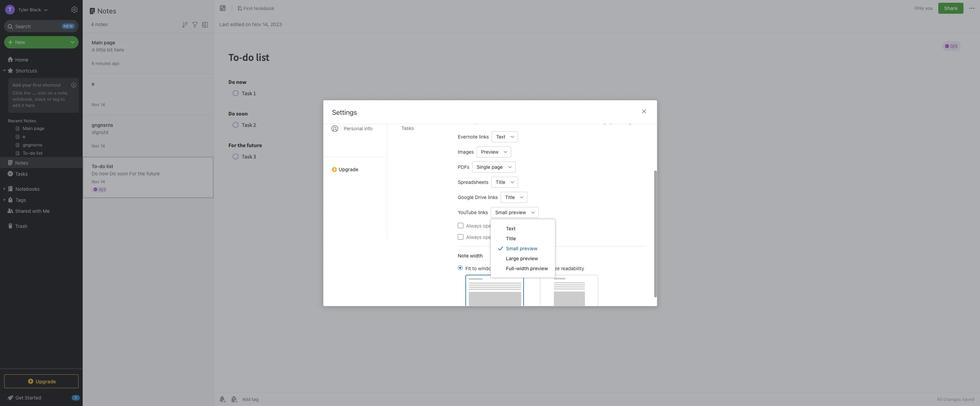 Task type: describe. For each thing, give the bounding box(es) containing it.
default
[[485, 119, 500, 125]]

expand note image
[[219, 4, 227, 12]]

page for single page
[[492, 164, 503, 170]]

my
[[600, 119, 606, 125]]

Choose default view option for Images field
[[477, 146, 511, 157]]

notebook,
[[12, 96, 33, 102]]

shortcut
[[43, 82, 61, 88]]

info
[[364, 126, 373, 131]]

shortcuts
[[16, 68, 37, 74]]

click
[[12, 90, 23, 96]]

add your first shortcut
[[12, 82, 61, 88]]

width for note
[[470, 253, 483, 259]]

spreadsheets
[[458, 179, 488, 185]]

settings
[[332, 108, 357, 116]]

option group containing fit to window
[[458, 265, 598, 309]]

new
[[15, 39, 25, 45]]

note window element
[[214, 0, 980, 407]]

edited
[[230, 21, 244, 27]]

here.
[[25, 103, 36, 108]]

4 notes
[[91, 21, 108, 27]]

pdfs
[[458, 164, 469, 170]]

trash
[[15, 223, 27, 229]]

new
[[521, 119, 530, 125]]

gngnsrns sfgnsfd
[[92, 122, 113, 135]]

title link
[[491, 234, 555, 244]]

first
[[33, 82, 41, 88]]

for
[[514, 119, 520, 125]]

images
[[458, 149, 474, 155]]

small preview inside dropdown list menu
[[506, 246, 538, 252]]

list
[[106, 164, 113, 169]]

nov down the sfgnsfd
[[92, 144, 99, 149]]

preview down the title 'link'
[[520, 246, 538, 252]]

notebooks
[[16, 186, 40, 192]]

gngnsrns
[[92, 122, 113, 128]]

readability
[[561, 266, 584, 272]]

a
[[92, 47, 95, 53]]

you
[[926, 5, 933, 11]]

with
[[32, 208, 42, 214]]

google drive links
[[458, 195, 498, 200]]

always open external applications
[[466, 234, 541, 240]]

first notebook button
[[235, 3, 277, 13]]

shared with me link
[[0, 206, 82, 217]]

what are my options?
[[579, 119, 626, 125]]

options?
[[608, 119, 626, 125]]

close image
[[640, 107, 648, 116]]

add a reminder image
[[218, 396, 226, 404]]

fit to window
[[465, 266, 495, 272]]

for
[[129, 171, 137, 177]]

home
[[15, 57, 28, 63]]

do now do soon for the future
[[92, 171, 160, 177]]

width for full-
[[517, 266, 529, 272]]

text inside 'link'
[[506, 226, 516, 232]]

icon on a note, notebook, stack or tag to add it here.
[[12, 90, 68, 108]]

always for always open external files
[[466, 223, 482, 229]]

tasks inside tasks button
[[15, 171, 28, 177]]

the inside note list element
[[138, 171, 145, 177]]

preview down large preview link
[[531, 266, 548, 272]]

4
[[91, 21, 94, 27]]

group containing add your first shortcut
[[0, 76, 82, 160]]

ago
[[112, 61, 119, 66]]

me
[[43, 208, 50, 214]]

tags
[[16, 197, 26, 203]]

drive
[[475, 195, 487, 200]]

upgrade button inside tab list
[[323, 157, 387, 175]]

preview button
[[477, 146, 500, 157]]

minutes
[[95, 61, 111, 66]]

choose
[[458, 119, 474, 125]]

1 vertical spatial to
[[472, 266, 477, 272]]

first
[[244, 5, 253, 11]]

window
[[478, 266, 495, 272]]

notes inside group
[[24, 118, 36, 124]]

share
[[945, 5, 958, 11]]

...
[[32, 90, 36, 96]]

text button
[[492, 131, 507, 142]]

open for always open external applications
[[483, 234, 494, 240]]

tasks inside tasks "tab"
[[401, 125, 414, 131]]

Choose default view option for Spreadsheets field
[[491, 177, 518, 188]]

notes inside note list element
[[98, 7, 117, 15]]

1 vertical spatial upgrade
[[36, 379, 56, 385]]

nov down the e
[[92, 102, 99, 107]]

stack
[[35, 96, 46, 102]]

note
[[458, 253, 469, 259]]

a
[[54, 90, 57, 96]]

share button
[[939, 3, 964, 14]]

text link
[[491, 224, 555, 234]]

Fit to window radio
[[458, 266, 463, 271]]

expand notebooks image
[[2, 186, 7, 192]]

full-width preview link
[[491, 264, 555, 274]]

2 do from the left
[[110, 171, 116, 177]]

nov up 0/3
[[92, 179, 99, 185]]

all changes saved
[[937, 397, 975, 403]]

links right drive
[[488, 195, 498, 200]]

Choose default view option for PDFs field
[[472, 162, 516, 173]]

small inside dropdown list menu
[[506, 246, 519, 252]]

shared
[[15, 208, 31, 214]]

what
[[579, 119, 591, 125]]

add tag image
[[230, 396, 238, 404]]

on inside icon on a note, notebook, stack or tag to add it here.
[[48, 90, 53, 96]]

Choose default view option for Evernote links field
[[492, 131, 518, 142]]

Always open external files checkbox
[[458, 223, 463, 229]]

last
[[220, 21, 229, 27]]

title for spreadsheets
[[496, 179, 505, 185]]

youtube
[[458, 210, 477, 216]]

only you
[[915, 5, 933, 11]]

0 vertical spatial the
[[24, 90, 31, 96]]



Task type: locate. For each thing, give the bounding box(es) containing it.
all
[[937, 397, 943, 403]]

a little bit here
[[92, 47, 124, 53]]

the left ...
[[24, 90, 31, 96]]

0 vertical spatial your
[[22, 82, 32, 88]]

last edited on nov 14, 2023
[[220, 21, 282, 27]]

optimize
[[540, 266, 560, 272]]

do
[[99, 164, 105, 169]]

2023
[[270, 21, 282, 27]]

nov 14 for gngnsrns
[[92, 144, 105, 149]]

tasks
[[401, 125, 414, 131], [15, 171, 28, 177]]

nov
[[252, 21, 261, 27], [92, 102, 99, 107], [92, 144, 99, 149], [92, 179, 99, 185]]

shared with me
[[15, 208, 50, 214]]

2 vertical spatial 14
[[101, 179, 105, 185]]

title button for google drive links
[[501, 192, 517, 203]]

1 horizontal spatial upgrade
[[339, 167, 358, 172]]

fit
[[465, 266, 471, 272]]

0 vertical spatial small
[[495, 210, 507, 216]]

width down large preview link
[[517, 266, 529, 272]]

1 horizontal spatial tasks
[[401, 125, 414, 131]]

links left the text button
[[479, 134, 489, 140]]

preview
[[509, 210, 526, 216], [520, 246, 538, 252], [521, 256, 538, 262], [531, 266, 548, 272]]

Always open external applications checkbox
[[458, 235, 463, 240]]

open for always open external files
[[483, 223, 494, 229]]

1 vertical spatial small
[[506, 246, 519, 252]]

0 vertical spatial 14
[[101, 102, 105, 107]]

1 external from the top
[[495, 223, 513, 229]]

1 horizontal spatial your
[[475, 119, 484, 125]]

2 vertical spatial nov 14
[[92, 179, 105, 185]]

links down drive
[[478, 210, 488, 216]]

1 vertical spatial your
[[475, 119, 484, 125]]

choose your default views for new links and attachments.
[[458, 119, 578, 125]]

large preview
[[506, 256, 538, 262]]

personal
[[344, 126, 363, 131]]

text up always open external applications
[[506, 226, 516, 232]]

1 vertical spatial on
[[48, 90, 53, 96]]

0 horizontal spatial on
[[48, 90, 53, 96]]

single page button
[[472, 162, 505, 173]]

tab list containing personal info
[[323, 57, 387, 239]]

None search field
[[9, 20, 74, 32]]

1 vertical spatial 14
[[101, 144, 105, 149]]

1 vertical spatial external
[[495, 234, 513, 240]]

title button
[[491, 177, 507, 188], [501, 192, 517, 203]]

page inside button
[[492, 164, 503, 170]]

nov 14 down the sfgnsfd
[[92, 144, 105, 149]]

preview up files
[[509, 210, 526, 216]]

preview up full-width preview
[[521, 256, 538, 262]]

1 vertical spatial page
[[492, 164, 503, 170]]

small preview down title 'field'
[[495, 210, 526, 216]]

title
[[496, 179, 505, 185], [505, 195, 515, 200], [506, 236, 516, 242]]

0 horizontal spatial page
[[104, 39, 115, 45]]

open down the always open external files
[[483, 234, 494, 240]]

1 horizontal spatial to
[[472, 266, 477, 272]]

tasks tab
[[396, 123, 447, 134]]

14 for e
[[101, 102, 105, 107]]

recent
[[8, 118, 23, 124]]

0 horizontal spatial width
[[470, 253, 483, 259]]

option group
[[458, 265, 598, 309]]

0 vertical spatial title
[[496, 179, 505, 185]]

2 external from the top
[[495, 234, 513, 240]]

14 up 0/3
[[101, 179, 105, 185]]

home link
[[0, 54, 83, 65]]

Note Editor text field
[[214, 33, 980, 393]]

tags button
[[0, 195, 82, 206]]

external for files
[[495, 223, 513, 229]]

14 up gngnsrns
[[101, 102, 105, 107]]

0 vertical spatial upgrade
[[339, 167, 358, 172]]

1 vertical spatial the
[[138, 171, 145, 177]]

title button for spreadsheets
[[491, 177, 507, 188]]

title down files
[[506, 236, 516, 242]]

do down list
[[110, 171, 116, 177]]

your
[[22, 82, 32, 88], [475, 119, 484, 125]]

1 vertical spatial title button
[[501, 192, 517, 203]]

optimize readability
[[540, 266, 584, 272]]

the right for
[[138, 171, 145, 177]]

to-do list
[[92, 164, 113, 169]]

title down single page field
[[496, 179, 505, 185]]

dropdown list menu
[[491, 224, 555, 274]]

icon
[[38, 90, 46, 96]]

note width
[[458, 253, 483, 259]]

1 horizontal spatial page
[[492, 164, 503, 170]]

single
[[477, 164, 490, 170]]

main
[[92, 39, 103, 45]]

0 vertical spatial page
[[104, 39, 115, 45]]

14 down the sfgnsfd
[[101, 144, 105, 149]]

page inside note list element
[[104, 39, 115, 45]]

open up always open external applications
[[483, 223, 494, 229]]

recent notes
[[8, 118, 36, 124]]

1 horizontal spatial upgrade button
[[323, 157, 387, 175]]

14 for gngnsrns
[[101, 144, 105, 149]]

0 horizontal spatial text
[[496, 134, 505, 140]]

3 14 from the top
[[101, 179, 105, 185]]

2 always from the top
[[466, 234, 482, 240]]

to down note,
[[61, 96, 65, 102]]

1 do from the left
[[92, 171, 98, 177]]

0 vertical spatial tasks
[[401, 125, 414, 131]]

notes
[[98, 7, 117, 15], [24, 118, 36, 124], [15, 160, 28, 166]]

small preview button
[[491, 207, 528, 218]]

upgrade inside tab list
[[339, 167, 358, 172]]

0 vertical spatial notes
[[98, 7, 117, 15]]

files
[[514, 223, 524, 229]]

or
[[47, 96, 51, 102]]

the
[[24, 90, 31, 96], [138, 171, 145, 177]]

group
[[0, 76, 82, 160]]

0 horizontal spatial the
[[24, 90, 31, 96]]

0 vertical spatial always
[[466, 223, 482, 229]]

expand tags image
[[2, 197, 7, 203]]

1 vertical spatial always
[[466, 234, 482, 240]]

links left and
[[531, 119, 540, 125]]

always right always open external files checkbox
[[466, 223, 482, 229]]

Choose default view option for Google Drive links field
[[501, 192, 528, 203]]

preview inside button
[[509, 210, 526, 216]]

1 vertical spatial text
[[506, 226, 516, 232]]

sfgnsfd
[[92, 129, 108, 135]]

nov 14 for e
[[92, 102, 105, 107]]

add
[[12, 103, 20, 108]]

0 vertical spatial nov 14
[[92, 102, 105, 107]]

full-
[[506, 266, 517, 272]]

tab list
[[323, 57, 387, 239]]

your for default
[[475, 119, 484, 125]]

0 vertical spatial to
[[61, 96, 65, 102]]

6
[[92, 61, 94, 66]]

0 vertical spatial upgrade button
[[323, 157, 387, 175]]

attachments.
[[551, 119, 578, 125]]

1 horizontal spatial text
[[506, 226, 516, 232]]

text inside button
[[496, 134, 505, 140]]

title button down single page field
[[491, 177, 507, 188]]

page up bit
[[104, 39, 115, 45]]

now
[[99, 171, 108, 177]]

width
[[470, 253, 483, 259], [517, 266, 529, 272]]

1 vertical spatial small preview
[[506, 246, 538, 252]]

do down to-
[[92, 171, 98, 177]]

settings image
[[70, 6, 79, 14]]

2 14 from the top
[[101, 144, 105, 149]]

0 vertical spatial external
[[495, 223, 513, 229]]

14,
[[263, 21, 269, 27]]

notes up notes
[[98, 7, 117, 15]]

0 vertical spatial small preview
[[495, 210, 526, 216]]

upgrade
[[339, 167, 358, 172], [36, 379, 56, 385]]

bit
[[107, 47, 113, 53]]

small inside button
[[495, 210, 507, 216]]

to-
[[92, 164, 99, 169]]

notes
[[95, 21, 108, 27]]

notes link
[[0, 157, 82, 169]]

preview
[[481, 149, 499, 155]]

title inside 'field'
[[505, 195, 515, 200]]

your left default
[[475, 119, 484, 125]]

nov 14 up 0/3
[[92, 179, 105, 185]]

width inside full-width preview link
[[517, 266, 529, 272]]

your up the click the ...
[[22, 82, 32, 88]]

0 vertical spatial title button
[[491, 177, 507, 188]]

saved
[[963, 397, 975, 403]]

title for google drive links
[[505, 195, 515, 200]]

tree
[[0, 54, 83, 369]]

it
[[22, 103, 24, 108]]

nov inside the note window element
[[252, 21, 261, 27]]

external for applications
[[495, 234, 513, 240]]

on left a
[[48, 90, 53, 96]]

always
[[466, 223, 482, 229], [466, 234, 482, 240]]

2 vertical spatial notes
[[15, 160, 28, 166]]

external down the always open external files
[[495, 234, 513, 240]]

always right always open external applications option
[[466, 234, 482, 240]]

0 vertical spatial open
[[483, 223, 494, 229]]

on
[[246, 21, 251, 27], [48, 90, 53, 96]]

note,
[[58, 90, 68, 96]]

text down views
[[496, 134, 505, 140]]

title up small preview button
[[505, 195, 515, 200]]

1 vertical spatial open
[[483, 234, 494, 240]]

1 horizontal spatial on
[[246, 21, 251, 27]]

large preview link
[[491, 254, 555, 264]]

title inside 'link'
[[506, 236, 516, 242]]

click the ...
[[12, 90, 36, 96]]

Choose default view option for YouTube links field
[[491, 207, 539, 218]]

to right fit at the bottom
[[472, 266, 477, 272]]

Search text field
[[9, 20, 74, 32]]

1 open from the top
[[483, 223, 494, 229]]

1 vertical spatial width
[[517, 266, 529, 272]]

1 nov 14 from the top
[[92, 102, 105, 107]]

notebook
[[254, 5, 274, 11]]

1 14 from the top
[[101, 102, 105, 107]]

small
[[495, 210, 507, 216], [506, 246, 519, 252]]

small up 'large'
[[506, 246, 519, 252]]

notes right the recent at left
[[24, 118, 36, 124]]

google
[[458, 195, 474, 200]]

small preview
[[495, 210, 526, 216], [506, 246, 538, 252]]

1 horizontal spatial the
[[138, 171, 145, 177]]

your inside group
[[22, 82, 32, 88]]

0 horizontal spatial to
[[61, 96, 65, 102]]

applications
[[514, 234, 541, 240]]

soon
[[117, 171, 128, 177]]

0 vertical spatial width
[[470, 253, 483, 259]]

views
[[501, 119, 513, 125]]

2 nov 14 from the top
[[92, 144, 105, 149]]

trash link
[[0, 221, 82, 232]]

0 horizontal spatial do
[[92, 171, 98, 177]]

1 horizontal spatial do
[[110, 171, 116, 177]]

changes
[[944, 397, 961, 403]]

single page
[[477, 164, 503, 170]]

external up always open external applications
[[495, 223, 513, 229]]

1 always from the top
[[466, 223, 482, 229]]

links
[[531, 119, 540, 125], [479, 134, 489, 140], [488, 195, 498, 200], [478, 210, 488, 216]]

small preview inside button
[[495, 210, 526, 216]]

1 vertical spatial title
[[505, 195, 515, 200]]

little
[[96, 47, 106, 53]]

page right single
[[492, 164, 503, 170]]

tree containing home
[[0, 54, 83, 369]]

width right note on the left bottom of the page
[[470, 253, 483, 259]]

to inside icon on a note, notebook, stack or tag to add it here.
[[61, 96, 65, 102]]

on inside the note window element
[[246, 21, 251, 27]]

0 vertical spatial text
[[496, 134, 505, 140]]

2 open from the top
[[483, 234, 494, 240]]

tasks button
[[0, 169, 82, 180]]

3 nov 14 from the top
[[92, 179, 105, 185]]

note list element
[[83, 0, 214, 407]]

your for first
[[22, 82, 32, 88]]

small up the always open external files
[[495, 210, 507, 216]]

notes up tasks button
[[15, 160, 28, 166]]

large
[[506, 256, 519, 262]]

add
[[12, 82, 21, 88]]

2 vertical spatial title
[[506, 236, 516, 242]]

0 horizontal spatial tasks
[[15, 171, 28, 177]]

first notebook
[[244, 5, 274, 11]]

title button up small preview button
[[501, 192, 517, 203]]

always for always open external applications
[[466, 234, 482, 240]]

upgrade button
[[323, 157, 387, 175], [4, 375, 79, 389]]

small preview up large preview in the right bottom of the page
[[506, 246, 538, 252]]

nov left 14,
[[252, 21, 261, 27]]

0 horizontal spatial upgrade
[[36, 379, 56, 385]]

1 horizontal spatial width
[[517, 266, 529, 272]]

1 vertical spatial tasks
[[15, 171, 28, 177]]

1 vertical spatial nov 14
[[92, 144, 105, 149]]

always open external files
[[466, 223, 524, 229]]

nov 14 up gngnsrns
[[92, 102, 105, 107]]

title inside field
[[496, 179, 505, 185]]

0 vertical spatial on
[[246, 21, 251, 27]]

on right edited
[[246, 21, 251, 27]]

0 horizontal spatial upgrade button
[[4, 375, 79, 389]]

1 vertical spatial notes
[[24, 118, 36, 124]]

evernote links
[[458, 134, 489, 140]]

here
[[114, 47, 124, 53]]

page for main page
[[104, 39, 115, 45]]

Optimize readability radio
[[532, 266, 537, 271]]

1 vertical spatial upgrade button
[[4, 375, 79, 389]]

0 horizontal spatial your
[[22, 82, 32, 88]]



Task type: vqa. For each thing, say whether or not it's contained in the screenshot.
bottom Widgets
no



